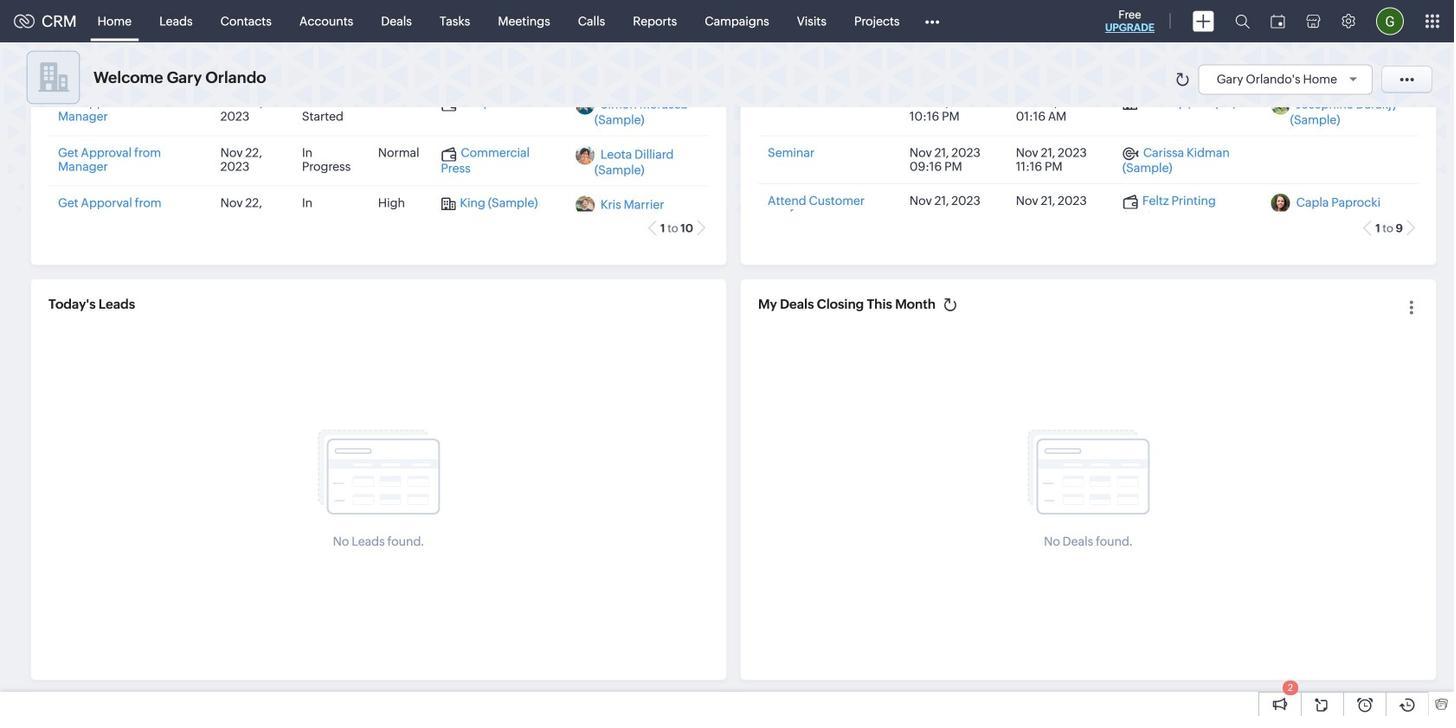 Task type: describe. For each thing, give the bounding box(es) containing it.
Other Modules field
[[914, 7, 951, 35]]

search image
[[1235, 14, 1250, 29]]

calendar image
[[1271, 14, 1285, 28]]



Task type: vqa. For each thing, say whether or not it's contained in the screenshot.
Jacob Simon's administrator
no



Task type: locate. For each thing, give the bounding box(es) containing it.
profile image
[[1376, 7, 1404, 35]]

search element
[[1225, 0, 1260, 42]]

create menu element
[[1182, 0, 1225, 42]]

create menu image
[[1193, 11, 1214, 32]]

profile element
[[1366, 0, 1414, 42]]

logo image
[[14, 14, 35, 28]]



